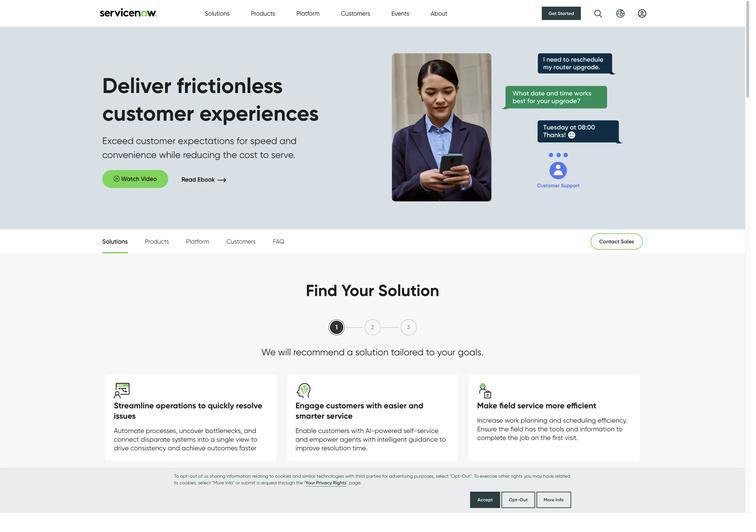 Task type: vqa. For each thing, say whether or not it's contained in the screenshot.
select to the right
yes



Task type: locate. For each thing, give the bounding box(es) containing it.
about
[[431, 10, 448, 17]]

work
[[505, 417, 519, 425]]

to up faster
[[251, 436, 258, 444]]

customers for engage
[[326, 401, 364, 411]]

1 vertical spatial your
[[306, 480, 315, 486]]

visit.
[[565, 434, 578, 442]]

easier
[[384, 401, 407, 411]]

and right easier
[[409, 401, 424, 411]]

goals.
[[458, 347, 484, 358]]

0 horizontal spatial customers
[[227, 238, 256, 245]]

have
[[543, 474, 554, 479]]

2 horizontal spatial service
[[518, 401, 544, 411]]

single
[[217, 436, 234, 444]]

cookies,
[[180, 481, 197, 486]]

video
[[141, 176, 157, 183]]

for inside to opt-out of us sharing information relating to cookies and similar technologies with third parties for advertising purposes, select "opt-out".  to exercise other rights you may have related to cookies, select "more info" or submit a request through the "
[[382, 474, 388, 479]]

for up cost
[[237, 135, 248, 147]]

0 horizontal spatial solutions
[[102, 238, 128, 246]]

products button
[[251, 9, 275, 18]]

service up the agents
[[327, 412, 353, 421]]

to left quickly
[[198, 401, 206, 411]]

0 vertical spatial products
[[251, 10, 275, 17]]

opt-
[[509, 497, 520, 503]]

0 vertical spatial solutions
[[205, 10, 230, 17]]

enable
[[296, 427, 317, 435]]

0 vertical spatial information
[[580, 426, 615, 434]]

0 vertical spatial a
[[347, 347, 353, 358]]

with up the agents
[[351, 427, 364, 435]]

1 vertical spatial products
[[145, 238, 169, 245]]

a
[[347, 347, 353, 358], [211, 436, 215, 444], [257, 481, 260, 486]]

smarter
[[296, 412, 325, 421]]

0 horizontal spatial to
[[174, 474, 179, 479]]

0 horizontal spatial select
[[198, 481, 211, 486]]

the down similar
[[296, 481, 303, 486]]

a inside automate processes, uncover bottlenecks, and connect disparate systems into a single view to drive consistency and achieve outcomes faster
[[211, 436, 215, 444]]

to right 'out".'
[[474, 474, 479, 479]]

information up or
[[227, 474, 251, 479]]

and up serve. on the left top of the page
[[280, 135, 297, 147]]

opt-out button
[[502, 492, 535, 509]]

3
[[407, 324, 410, 332]]

opt-out
[[509, 497, 528, 503]]

" inside to opt-out of us sharing information relating to cookies and similar technologies with third parties for advertising purposes, select "opt-out".  to exercise other rights you may have related to cookies, select "more info" or submit a request through the "
[[304, 481, 306, 486]]

select
[[436, 474, 449, 479], [198, 481, 211, 486]]

and down enable
[[296, 436, 308, 444]]

0 vertical spatial your
[[342, 281, 374, 301]]

" down similar
[[304, 481, 306, 486]]

customers inside enable customers with ai-powered self-service and empower agents with intelligent guidance to improve resolution time.
[[318, 427, 350, 435]]

0 vertical spatial customers
[[326, 401, 364, 411]]

1 vertical spatial customers
[[318, 427, 350, 435]]

ebook
[[198, 176, 215, 184]]

information down efficiency.
[[580, 426, 615, 434]]

the left cost
[[223, 149, 237, 161]]

cookies
[[275, 474, 291, 479]]

1 vertical spatial information
[[227, 474, 251, 479]]

0 horizontal spatial service
[[327, 412, 353, 421]]

0 vertical spatial for
[[237, 135, 248, 147]]

1 vertical spatial for
[[382, 474, 388, 479]]

systems
[[172, 436, 196, 444]]

time.
[[353, 445, 367, 453]]

2 horizontal spatial a
[[347, 347, 353, 358]]

streamline
[[114, 401, 154, 411]]

a inside to opt-out of us sharing information relating to cookies and similar technologies with third parties for advertising purposes, select "opt-out".  to exercise other rights you may have related to cookies, select "more info" or submit a request through the "
[[257, 481, 260, 486]]

the up on
[[538, 426, 548, 434]]

customer up while
[[136, 135, 176, 147]]

platform for platform dropdown button
[[297, 10, 320, 17]]

1 horizontal spatial information
[[580, 426, 615, 434]]

" inside your privacy rights " page.
[[347, 481, 348, 486]]

1 horizontal spatial a
[[257, 481, 260, 486]]

operations
[[156, 401, 196, 411]]

recommend
[[293, 347, 345, 358]]

convenience
[[102, 149, 157, 161]]

increase work planning and scheduling efficiency. ensure the field has the tools and information to complete the job on the first visit.
[[477, 417, 628, 442]]

solutions for solutions dropdown button on the left
[[205, 10, 230, 17]]

field
[[500, 401, 516, 411], [511, 426, 524, 434]]

0 horizontal spatial "
[[304, 481, 306, 486]]

to
[[174, 474, 179, 479], [474, 474, 479, 479]]

to right guidance
[[440, 436, 446, 444]]

1 horizontal spatial service
[[417, 427, 439, 435]]

1 horizontal spatial platform
[[297, 10, 320, 17]]

select left the "opt- at the right
[[436, 474, 449, 479]]

solutions
[[205, 10, 230, 17], [102, 238, 128, 246]]

1 vertical spatial platform
[[186, 238, 209, 245]]

sharing
[[210, 474, 225, 479]]

with left easier
[[366, 401, 382, 411]]

0 horizontal spatial your
[[306, 480, 315, 486]]

0 horizontal spatial products
[[145, 238, 169, 245]]

relating
[[252, 474, 268, 479]]

field down work
[[511, 426, 524, 434]]

" left page.
[[347, 481, 348, 486]]

similar
[[302, 474, 316, 479]]

increase
[[477, 417, 503, 425]]

has
[[525, 426, 536, 434]]

and inside exceed customer expectations for speed and convenience while reducing the cost to serve.
[[280, 135, 297, 147]]

a right the into
[[211, 436, 215, 444]]

to inside exceed customer expectations for speed and convenience while reducing the cost to serve.
[[260, 149, 269, 161]]

0 vertical spatial customers
[[341, 10, 370, 17]]

customer down deliver
[[102, 100, 194, 127]]

1 to from the left
[[174, 474, 179, 479]]

field up work
[[500, 401, 516, 411]]

0 vertical spatial platform
[[297, 10, 320, 17]]

0 vertical spatial field
[[500, 401, 516, 411]]

to down speed
[[260, 149, 269, 161]]

1 horizontal spatial solutions
[[205, 10, 230, 17]]

0 horizontal spatial for
[[237, 135, 248, 147]]

into
[[198, 436, 209, 444]]

to
[[260, 149, 269, 161], [426, 347, 435, 358], [198, 401, 206, 411], [617, 426, 623, 434], [251, 436, 258, 444], [440, 436, 446, 444], [270, 474, 274, 479], [174, 481, 179, 486]]

1 vertical spatial solutions
[[102, 238, 128, 246]]

for
[[237, 135, 248, 147], [382, 474, 388, 479]]

0 horizontal spatial platform
[[186, 238, 209, 245]]

to inside increase work planning and scheduling efficiency. ensure the field has the tools and information to complete the job on the first visit.
[[617, 426, 623, 434]]

1 horizontal spatial for
[[382, 474, 388, 479]]

0 horizontal spatial information
[[227, 474, 251, 479]]

1 horizontal spatial your
[[342, 281, 374, 301]]

2 vertical spatial service
[[417, 427, 439, 435]]

tailored
[[391, 347, 424, 358]]

watch video link
[[102, 170, 168, 188]]

out
[[190, 474, 197, 479]]

find
[[306, 281, 338, 301]]

servicenow image
[[99, 8, 157, 17]]

engage
[[296, 401, 324, 411]]

streamline operations to quickly resolve issues
[[114, 401, 262, 421]]

1 horizontal spatial products
[[251, 10, 275, 17]]

quickly
[[208, 401, 234, 411]]

experiences
[[200, 100, 319, 127]]

a left solution
[[347, 347, 353, 358]]

2 " from the left
[[347, 481, 348, 486]]

to down efficiency.
[[617, 426, 623, 434]]

uncover
[[179, 427, 204, 435]]

1 vertical spatial customers
[[227, 238, 256, 245]]

with
[[366, 401, 382, 411], [351, 427, 364, 435], [363, 436, 376, 444], [346, 474, 354, 479]]

1 horizontal spatial select
[[436, 474, 449, 479]]

1 vertical spatial customer
[[136, 135, 176, 147]]

information inside to opt-out of us sharing information relating to cookies and similar technologies with third parties for advertising purposes, select "opt-out".  to exercise other rights you may have related to cookies, select "more info" or submit a request through the "
[[227, 474, 251, 479]]

select down us
[[198, 481, 211, 486]]

deliver frictionless customer experiences
[[102, 72, 319, 127]]

customers
[[326, 401, 364, 411], [318, 427, 350, 435]]

2 link
[[365, 320, 381, 336]]

planning
[[521, 417, 548, 425]]

get
[[549, 10, 557, 16]]

solution
[[378, 281, 439, 301]]

1 horizontal spatial "
[[347, 481, 348, 486]]

1 " from the left
[[304, 481, 306, 486]]

platform button
[[297, 9, 320, 18]]

guidance
[[409, 436, 438, 444]]

empower
[[310, 436, 338, 444]]

a down relating
[[257, 481, 260, 486]]

service up planning
[[518, 401, 544, 411]]

intelligent
[[378, 436, 407, 444]]

for right parties
[[382, 474, 388, 479]]

service inside engage customers with easier and smarter service
[[327, 412, 353, 421]]

started
[[558, 10, 574, 16]]

of
[[198, 474, 203, 479]]

self-
[[404, 427, 417, 435]]

1 horizontal spatial customers
[[341, 10, 370, 17]]

to inside enable customers with ai-powered self-service and empower agents with intelligent guidance to improve resolution time.
[[440, 436, 446, 444]]

solutions link
[[102, 230, 128, 256]]

accept
[[478, 497, 493, 503]]

the
[[223, 149, 237, 161], [499, 426, 509, 434], [538, 426, 548, 434], [508, 434, 518, 442], [541, 434, 551, 442], [296, 481, 303, 486]]

1 vertical spatial service
[[327, 412, 353, 421]]

products for products link
[[145, 238, 169, 245]]

and left similar
[[293, 474, 301, 479]]

customers button
[[341, 9, 370, 18]]

engage customers with easier and smarter service
[[296, 401, 424, 421]]

make field service more efficient
[[477, 401, 597, 411]]

customers inside engage customers with easier and smarter service
[[326, 401, 364, 411]]

0 vertical spatial customer
[[102, 100, 194, 127]]

the left job on the bottom of the page
[[508, 434, 518, 442]]

powered
[[375, 427, 402, 435]]

cost
[[239, 149, 258, 161]]

parties
[[366, 474, 381, 479]]

1 vertical spatial a
[[211, 436, 215, 444]]

0 horizontal spatial a
[[211, 436, 215, 444]]

solutions for solutions link
[[102, 238, 128, 246]]

to inside streamline operations to quickly resolve issues
[[198, 401, 206, 411]]

1 vertical spatial field
[[511, 426, 524, 434]]

service inside enable customers with ai-powered self-service and empower agents with intelligent guidance to improve resolution time.
[[417, 427, 439, 435]]

to left opt-
[[174, 474, 179, 479]]

with inside engage customers with easier and smarter service
[[366, 401, 382, 411]]

issues
[[114, 412, 136, 421]]

service up guidance
[[417, 427, 439, 435]]

for inside exceed customer expectations for speed and convenience while reducing the cost to serve.
[[237, 135, 248, 147]]

products for products dropdown button
[[251, 10, 275, 17]]

0 vertical spatial select
[[436, 474, 449, 479]]

2 vertical spatial a
[[257, 481, 260, 486]]

ensure
[[477, 426, 497, 434]]

resolution
[[322, 445, 351, 453]]

third
[[356, 474, 365, 479]]

and down systems
[[168, 445, 180, 453]]

with up page.
[[346, 474, 354, 479]]

"
[[304, 481, 306, 486], [347, 481, 348, 486]]

1 horizontal spatial to
[[474, 474, 479, 479]]



Task type: describe. For each thing, give the bounding box(es) containing it.
customers for the customers popup button
[[341, 10, 370, 17]]

read
[[182, 176, 196, 184]]

contact sales link
[[591, 234, 643, 250]]

out
[[520, 497, 528, 503]]

customer inside exceed customer expectations for speed and convenience while reducing the cost to serve.
[[136, 135, 176, 147]]

service for powered
[[417, 427, 439, 435]]

out".
[[462, 474, 473, 479]]

field inside increase work planning and scheduling efficiency. ensure the field has the tools and information to complete the job on the first visit.
[[511, 426, 524, 434]]

deliver frictionless customer experiences image
[[376, 53, 640, 202]]

to up request
[[270, 474, 274, 479]]

more
[[544, 497, 555, 503]]

the down work
[[499, 426, 509, 434]]

to opt-out of us sharing information relating to cookies and similar technologies with third parties for advertising purposes, select "opt-out".  to exercise other rights you may have related to cookies, select "more info" or submit a request through the "
[[174, 474, 571, 486]]

"more
[[212, 481, 224, 486]]

1
[[336, 324, 338, 332]]

and up view
[[244, 427, 256, 435]]

and inside engage customers with easier and smarter service
[[409, 401, 424, 411]]

efficient
[[567, 401, 597, 411]]

with down ai-
[[363, 436, 376, 444]]

view
[[236, 436, 250, 444]]

agents
[[340, 436, 361, 444]]

privacy
[[316, 480, 332, 486]]

frictionless
[[177, 72, 283, 99]]

us
[[204, 474, 209, 479]]

through
[[278, 481, 295, 486]]

ai-
[[366, 427, 375, 435]]

about button
[[431, 9, 448, 18]]

platform link
[[186, 230, 209, 254]]

connect
[[114, 436, 139, 444]]

3 link
[[401, 320, 417, 336]]

processes,
[[146, 427, 178, 435]]

go to servicenow account image
[[638, 9, 646, 18]]

1 link
[[329, 320, 345, 336]]

more info
[[544, 497, 564, 503]]

scheduling
[[563, 417, 596, 425]]

your privacy rights " page.
[[306, 480, 362, 486]]

outcomes
[[207, 445, 238, 453]]

get started link
[[542, 7, 581, 20]]

faq
[[273, 238, 284, 245]]

you
[[524, 474, 532, 479]]

products link
[[145, 230, 169, 254]]

customer inside deliver frictionless customer experiences
[[102, 100, 194, 127]]

exercise
[[480, 474, 498, 479]]

expectations
[[178, 135, 234, 147]]

and inside to opt-out of us sharing information relating to cookies and similar technologies with third parties for advertising purposes, select "opt-out".  to exercise other rights you may have related to cookies, select "more info" or submit a request through the "
[[293, 474, 301, 479]]

your privacy rights link
[[306, 480, 347, 487]]

info"
[[225, 481, 235, 486]]

and inside enable customers with ai-powered self-service and empower agents with intelligent guidance to improve resolution time.
[[296, 436, 308, 444]]

exceed customer expectations for speed and convenience while reducing the cost to serve.
[[102, 135, 297, 161]]

submit
[[241, 481, 256, 486]]

rights
[[333, 480, 347, 486]]

1 vertical spatial select
[[198, 481, 211, 486]]

while
[[159, 149, 181, 161]]

technologies
[[317, 474, 344, 479]]

faq link
[[273, 230, 284, 254]]

will
[[278, 347, 291, 358]]

platform for platform link
[[186, 238, 209, 245]]

improve
[[296, 445, 320, 453]]

the inside exceed customer expectations for speed and convenience while reducing the cost to serve.
[[223, 149, 237, 161]]

reducing
[[183, 149, 221, 161]]

we will recommend a solution tailored to your goals.
[[262, 347, 484, 358]]

page.
[[349, 481, 362, 486]]

0 vertical spatial service
[[518, 401, 544, 411]]

to inside automate processes, uncover bottlenecks, and connect disparate systems into a single view to drive consistency and achieve outcomes faster
[[251, 436, 258, 444]]

read ebook
[[182, 176, 215, 184]]

customers for customers link at the left top of page
[[227, 238, 256, 245]]

customers for enable
[[318, 427, 350, 435]]

customers link
[[227, 230, 256, 254]]

advertising
[[389, 474, 413, 479]]

on
[[531, 434, 539, 442]]

purposes,
[[414, 474, 435, 479]]

with inside to opt-out of us sharing information relating to cookies and similar technologies with third parties for advertising purposes, select "opt-out".  to exercise other rights you may have related to cookies, select "more info" or submit a request through the "
[[346, 474, 354, 479]]

automate processes, uncover bottlenecks, and connect disparate systems into a single view to drive consistency and achieve outcomes faster
[[114, 427, 258, 453]]

faster
[[239, 445, 257, 453]]

2 to from the left
[[474, 474, 479, 479]]

may
[[533, 474, 542, 479]]

information inside increase work planning and scheduling efficiency. ensure the field has the tools and information to complete the job on the first visit.
[[580, 426, 615, 434]]

resolve
[[236, 401, 262, 411]]

automate
[[114, 427, 144, 435]]

consistency
[[130, 445, 166, 453]]

events button
[[392, 9, 410, 18]]

related
[[555, 474, 571, 479]]

"opt-
[[450, 474, 462, 479]]

contact sales
[[600, 238, 634, 245]]

and up tools
[[549, 417, 562, 425]]

light image
[[114, 176, 120, 182]]

find your solution
[[306, 281, 439, 301]]

the inside to opt-out of us sharing information relating to cookies and similar technologies with third parties for advertising purposes, select "opt-out".  to exercise other rights you may have related to cookies, select "more info" or submit a request through the "
[[296, 481, 303, 486]]

to left your
[[426, 347, 435, 358]]

deliver
[[102, 72, 172, 99]]

and up visit.
[[566, 426, 579, 434]]

opt-
[[180, 474, 190, 479]]

job
[[520, 434, 530, 442]]

your
[[437, 347, 456, 358]]

first
[[553, 434, 563, 442]]

to left cookies,
[[174, 481, 179, 486]]

the right on
[[541, 434, 551, 442]]

achieve
[[182, 445, 206, 453]]

sales
[[621, 238, 634, 245]]

drive
[[114, 445, 129, 453]]

exceed
[[102, 135, 134, 147]]

enable customers with ai-powered self-service and empower agents with intelligent guidance to improve resolution time.
[[296, 427, 446, 453]]

service for and
[[327, 412, 353, 421]]



